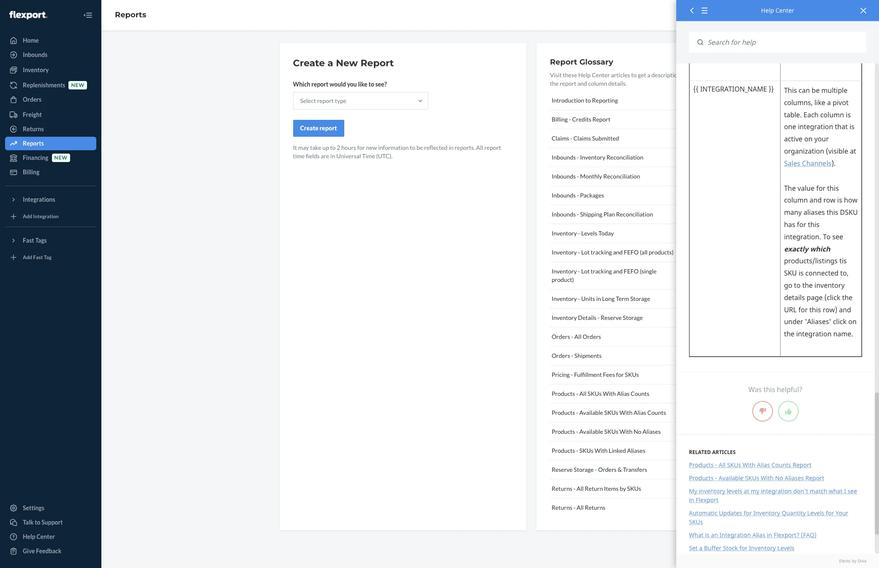 Task type: vqa. For each thing, say whether or not it's contained in the screenshot.
second Add from the top
yes



Task type: locate. For each thing, give the bounding box(es) containing it.
settings link
[[5, 502, 96, 515]]

articles inside visit these help center articles to get a description of the report and column details.
[[611, 71, 630, 79]]

products inside button
[[552, 409, 575, 417]]

1 vertical spatial help center
[[23, 534, 55, 541]]

billing inside button
[[552, 116, 568, 123]]

- down claims - claims submitted
[[577, 154, 579, 161]]

all down fulfillment
[[579, 390, 586, 398]]

1 horizontal spatial reports link
[[115, 10, 146, 19]]

inventory - levels today
[[552, 230, 614, 237]]

talk
[[23, 519, 34, 526]]

inventory up replenishments
[[23, 66, 49, 74]]

1 horizontal spatial claims
[[574, 135, 591, 142]]

skus down automatic
[[689, 518, 703, 526]]

lot for inventory - lot tracking and fefo (all products)
[[581, 249, 590, 256]]

and left column
[[577, 80, 587, 87]]

2 horizontal spatial a
[[699, 545, 703, 553]]

0 vertical spatial and
[[577, 80, 587, 87]]

help center up search search field
[[761, 6, 794, 14]]

in down my
[[689, 496, 694, 504]]

0 horizontal spatial billing
[[23, 169, 40, 176]]

all for products - all skus with alias counts
[[579, 390, 586, 398]]

reserve up returns - all return items by skus
[[552, 466, 573, 474]]

fefo for (single
[[624, 268, 639, 275]]

create report
[[300, 125, 337, 132]]

1 horizontal spatial help
[[578, 71, 591, 79]]

tracking down today
[[591, 249, 612, 256]]

alias
[[617, 390, 630, 398], [634, 409, 646, 417], [757, 461, 770, 469], [752, 532, 765, 540]]

0 horizontal spatial reports
[[23, 140, 44, 147]]

alias for products - all skus with alias counts report
[[757, 461, 770, 469]]

a right 'get'
[[647, 71, 650, 79]]

billing for billing
[[23, 169, 40, 176]]

2 add from the top
[[23, 254, 32, 261]]

lot
[[581, 249, 590, 256], [581, 268, 590, 275]]

0 horizontal spatial articles
[[611, 71, 630, 79]]

inventory up monthly
[[580, 154, 605, 161]]

returns - all returns
[[552, 504, 605, 512]]

skus down pricing - fulfillment fees for skus
[[588, 390, 602, 398]]

- for returns - all return items by skus
[[573, 485, 576, 493]]

- for orders - shipments
[[571, 352, 573, 360]]

pricing - fulfillment fees for skus button
[[550, 366, 688, 385]]

products inside products - available skus with no aliases button
[[552, 428, 575, 436]]

help center
[[761, 6, 794, 14], [23, 534, 55, 541]]

0 vertical spatial a
[[328, 57, 333, 69]]

- down billing - credits report
[[570, 135, 572, 142]]

billing for billing - credits report
[[552, 116, 568, 123]]

claims - claims submitted
[[552, 135, 619, 142]]

shipping
[[580, 211, 602, 218]]

settings
[[23, 505, 44, 512]]

1 tracking from the top
[[591, 249, 612, 256]]

add integration
[[23, 214, 59, 220]]

0 vertical spatial billing
[[552, 116, 568, 123]]

all for products - all skus with alias counts report
[[719, 461, 726, 469]]

report inside visit these help center articles to get a description of the report and column details.
[[560, 80, 576, 87]]

available
[[579, 409, 603, 417], [579, 428, 603, 436], [719, 474, 744, 482]]

available for products - available skus with alias counts
[[579, 409, 603, 417]]

create a new report
[[293, 57, 394, 69]]

up
[[322, 144, 329, 151]]

alias down automatic updates for inventory quantity levels for your skus
[[752, 532, 765, 540]]

orders - shipments button
[[550, 347, 688, 366]]

add integration link
[[5, 210, 96, 223]]

2 vertical spatial a
[[699, 545, 703, 553]]

these
[[563, 71, 577, 79]]

0 horizontal spatial claims
[[552, 135, 569, 142]]

0 horizontal spatial no
[[634, 428, 641, 436]]

integrations button
[[5, 193, 96, 207]]

new
[[336, 57, 358, 69]]

counts inside the products - available skus with alias counts button
[[647, 409, 666, 417]]

don't
[[793, 488, 808, 496]]

claims down billing - credits report
[[552, 135, 569, 142]]

integration
[[33, 214, 59, 220], [720, 532, 751, 540]]

tracking inside button
[[591, 249, 612, 256]]

to left the "be"
[[410, 144, 415, 151]]

new up billing link at the top left of the page
[[54, 155, 68, 161]]

1 horizontal spatial articles
[[712, 449, 736, 456]]

new for financing
[[54, 155, 68, 161]]

reconciliation
[[607, 154, 643, 161], [603, 173, 640, 180], [616, 211, 653, 218]]

fefo
[[624, 249, 639, 256], [624, 268, 639, 275]]

fefo inside inventory - lot tracking and fefo (single product)
[[624, 268, 639, 275]]

flexport?
[[774, 532, 800, 540]]

inventory down product)
[[552, 295, 577, 302]]

1 lot from the top
[[581, 249, 590, 256]]

set a buffer stock for inventory levels
[[689, 545, 795, 553]]

- left monthly
[[577, 173, 579, 180]]

inbounds for inbounds - packages
[[552, 192, 576, 199]]

0 vertical spatial no
[[634, 428, 641, 436]]

product)
[[552, 276, 574, 283]]

1 vertical spatial lot
[[581, 268, 590, 275]]

reconciliation down the inbounds - packages button
[[616, 211, 653, 218]]

all right reports.
[[476, 144, 483, 151]]

2 horizontal spatial levels
[[807, 510, 824, 518]]

inventory up product)
[[552, 268, 577, 275]]

- inside inventory - lot tracking and fefo (single product)
[[578, 268, 580, 275]]

alias for products - all skus with alias counts
[[617, 390, 630, 398]]

inventory inside "link"
[[23, 66, 49, 74]]

1 claims from the left
[[552, 135, 569, 142]]

2 vertical spatial new
[[54, 155, 68, 161]]

tracking for (single
[[591, 268, 612, 275]]

help up give
[[23, 534, 35, 541]]

and down inventory - levels today button
[[613, 249, 623, 256]]

to left "reporting"
[[585, 97, 591, 104]]

all up orders - shipments
[[574, 333, 582, 340]]

skus down orders - shipments button
[[625, 371, 639, 379]]

0 vertical spatial reserve
[[601, 314, 622, 321]]

levels down flexport? in the right bottom of the page
[[777, 545, 795, 553]]

elevio by dixa link
[[689, 558, 866, 564]]

help down report glossary
[[578, 71, 591, 79]]

description
[[652, 71, 681, 79]]

returns inside returns 'link'
[[23, 125, 44, 133]]

products inside products - all skus with alias counts button
[[552, 390, 575, 398]]

flexport
[[696, 496, 719, 504]]

counts
[[631, 390, 649, 398], [647, 409, 666, 417], [772, 461, 791, 469]]

lot inside button
[[581, 249, 590, 256]]

and inside inventory - lot tracking and fefo (single product)
[[613, 268, 623, 275]]

report up don't
[[793, 461, 812, 469]]

help center up give feedback
[[23, 534, 55, 541]]

1 horizontal spatial levels
[[777, 545, 795, 553]]

1 vertical spatial help
[[578, 71, 591, 79]]

products - all skus with alias counts button
[[550, 385, 688, 404]]

inbounds inside button
[[552, 173, 576, 180]]

1 add from the top
[[23, 214, 32, 220]]

freight link
[[5, 108, 96, 122]]

levels left today
[[581, 230, 597, 237]]

storage up return
[[574, 466, 594, 474]]

0 vertical spatial by
[[620, 485, 626, 493]]

reconciliation for inbounds - inventory reconciliation
[[607, 154, 643, 161]]

and inside visit these help center articles to get a description of the report and column details.
[[577, 80, 587, 87]]

orders for orders - shipments
[[552, 352, 570, 360]]

my
[[689, 488, 697, 496]]

2 vertical spatial and
[[613, 268, 623, 275]]

1 vertical spatial no
[[775, 474, 783, 482]]

- for products - skus with linked aliases
[[576, 447, 578, 455]]

create inside button
[[300, 125, 318, 132]]

2 vertical spatial storage
[[574, 466, 594, 474]]

2 horizontal spatial new
[[366, 144, 377, 151]]

add
[[23, 214, 32, 220], [23, 254, 32, 261]]

products inside products - skus with linked aliases button
[[552, 447, 575, 455]]

for left your
[[826, 510, 834, 518]]

dixa
[[858, 558, 866, 564]]

automatic
[[689, 510, 718, 518]]

2 vertical spatial center
[[37, 534, 55, 541]]

fields
[[306, 153, 320, 160]]

reports link
[[115, 10, 146, 19], [5, 137, 96, 150]]

inbounds inside 'link'
[[23, 51, 47, 58]]

may
[[298, 144, 309, 151]]

and inside button
[[613, 249, 623, 256]]

orders up orders - shipments
[[552, 333, 570, 340]]

inbounds for inbounds - monthly reconciliation
[[552, 173, 576, 180]]

2 horizontal spatial help
[[761, 6, 774, 14]]

1 vertical spatial center
[[592, 71, 610, 79]]

available down products - all skus with alias counts
[[579, 409, 603, 417]]

- for inventory - units in long term storage
[[578, 295, 580, 302]]

by
[[620, 485, 626, 493], [852, 558, 857, 564]]

- up inventory - units in long term storage
[[578, 268, 580, 275]]

fefo left the (single
[[624, 268, 639, 275]]

- left return
[[573, 485, 576, 493]]

0 horizontal spatial new
[[54, 155, 68, 161]]

and for inventory - lot tracking and fefo (single product)
[[613, 268, 623, 275]]

available for products - available skus with no aliases
[[579, 428, 603, 436]]

add down integrations
[[23, 214, 32, 220]]

0 vertical spatial new
[[71, 82, 84, 88]]

time
[[362, 153, 375, 160]]

0 vertical spatial fast
[[23, 237, 34, 244]]

skus
[[625, 371, 639, 379], [588, 390, 602, 398], [604, 409, 618, 417], [604, 428, 618, 436], [579, 447, 593, 455], [727, 461, 741, 469], [745, 474, 759, 482], [627, 485, 641, 493], [689, 518, 703, 526]]

inbounds left 'packages'
[[552, 192, 576, 199]]

1 horizontal spatial by
[[852, 558, 857, 564]]

inventory inside inventory - lot tracking and fefo (single product)
[[552, 268, 577, 275]]

skus inside products - available skus with no aliases button
[[604, 428, 618, 436]]

lot down inventory - levels today
[[581, 249, 590, 256]]

storage down term
[[623, 314, 643, 321]]

1 vertical spatial levels
[[807, 510, 824, 518]]

1 vertical spatial add
[[23, 254, 32, 261]]

orders - all orders
[[552, 333, 601, 340]]

new up the time
[[366, 144, 377, 151]]

report inside button
[[320, 125, 337, 132]]

center inside visit these help center articles to get a description of the report and column details.
[[592, 71, 610, 79]]

1 horizontal spatial help center
[[761, 6, 794, 14]]

center up column
[[592, 71, 610, 79]]

alias inside the products - available skus with alias counts button
[[634, 409, 646, 417]]

give
[[23, 548, 35, 555]]

with for products - all skus with alias counts report
[[743, 461, 756, 469]]

0 vertical spatial reports
[[115, 10, 146, 19]]

inventory down inbounds - packages
[[552, 230, 577, 237]]

integration down integrations dropdown button
[[33, 214, 59, 220]]

which report would you like to see?
[[293, 81, 387, 88]]

1 vertical spatial integration
[[720, 532, 751, 540]]

tracking down inventory - lot tracking and fefo (all products)
[[591, 268, 612, 275]]

1 vertical spatial by
[[852, 558, 857, 564]]

talk to support
[[23, 519, 63, 526]]

no down the products - available skus with alias counts button
[[634, 428, 641, 436]]

fast
[[23, 237, 34, 244], [33, 254, 43, 261]]

- down products - all skus with alias counts
[[576, 409, 578, 417]]

inbounds down claims - claims submitted
[[552, 154, 576, 161]]

0 vertical spatial reconciliation
[[607, 154, 643, 161]]

skus inside the products - available skus with alias counts button
[[604, 409, 618, 417]]

0 vertical spatial counts
[[631, 390, 649, 398]]

levels
[[727, 488, 742, 496]]

skus up products - available skus with no aliases in the bottom right of the page
[[604, 409, 618, 417]]

with up products - available skus with no aliases report
[[743, 461, 756, 469]]

give feedback
[[23, 548, 61, 555]]

skus down products - available skus with alias counts
[[604, 428, 618, 436]]

all
[[476, 144, 483, 151], [574, 333, 582, 340], [579, 390, 586, 398], [719, 461, 726, 469], [577, 485, 584, 493], [577, 504, 584, 512]]

integration up stock
[[720, 532, 751, 540]]

inbounds - inventory reconciliation
[[552, 154, 643, 161]]

2 tracking from the top
[[591, 268, 612, 275]]

it may take up to 2 hours for new information to be reflected in reports. all report time fields are in universal time (utc).
[[293, 144, 501, 160]]

levels inside automatic updates for inventory quantity levels for your skus
[[807, 510, 824, 518]]

1 vertical spatial tracking
[[591, 268, 612, 275]]

my
[[751, 488, 759, 496]]

1 vertical spatial reports
[[23, 140, 44, 147]]

inventory for inventory - lot tracking and fefo (all products)
[[552, 249, 577, 256]]

create
[[293, 57, 325, 69], [300, 125, 318, 132]]

1 horizontal spatial billing
[[552, 116, 568, 123]]

products - skus with linked aliases
[[552, 447, 645, 455]]

1 horizontal spatial integration
[[720, 532, 751, 540]]

levels inside inventory - levels today button
[[581, 230, 597, 237]]

to inside button
[[35, 519, 40, 526]]

create up which
[[293, 57, 325, 69]]

1 horizontal spatial center
[[592, 71, 610, 79]]

skus inside products - skus with linked aliases button
[[579, 447, 593, 455]]

- up 'reserve storage - orders & transfers'
[[576, 447, 578, 455]]

storage
[[630, 295, 650, 302], [623, 314, 643, 321], [574, 466, 594, 474]]

report glossary
[[550, 57, 613, 67]]

help inside visit these help center articles to get a description of the report and column details.
[[578, 71, 591, 79]]

orders up the freight
[[23, 96, 41, 103]]

1 vertical spatial storage
[[623, 314, 643, 321]]

fast inside dropdown button
[[23, 237, 34, 244]]

1 vertical spatial available
[[579, 428, 603, 436]]

- left credits on the top of page
[[569, 116, 571, 123]]

reconciliation for inbounds - monthly reconciliation
[[603, 173, 640, 180]]

1 vertical spatial counts
[[647, 409, 666, 417]]

- left 'packages'
[[577, 192, 579, 199]]

lot for inventory - lot tracking and fefo (single product)
[[581, 268, 590, 275]]

inventory - units in long term storage
[[552, 295, 650, 302]]

0 vertical spatial help
[[761, 6, 774, 14]]

0 horizontal spatial help
[[23, 534, 35, 541]]

counts inside products - all skus with alias counts button
[[631, 390, 649, 398]]

0 vertical spatial levels
[[581, 230, 597, 237]]

2 claims from the left
[[574, 135, 591, 142]]

inventory - lot tracking and fefo (all products) button
[[550, 243, 688, 262]]

alias inside products - all skus with alias counts button
[[617, 390, 630, 398]]

fefo inside inventory - lot tracking and fefo (all products) button
[[624, 249, 639, 256]]

1 horizontal spatial no
[[775, 474, 783, 482]]

inventory
[[23, 66, 49, 74], [580, 154, 605, 161], [552, 230, 577, 237], [552, 249, 577, 256], [552, 268, 577, 275], [552, 295, 577, 302], [552, 314, 577, 321], [753, 510, 780, 518], [749, 545, 776, 553]]

1 vertical spatial billing
[[23, 169, 40, 176]]

2 lot from the top
[[581, 268, 590, 275]]

create report button
[[293, 120, 344, 137]]

orders for orders
[[23, 96, 41, 103]]

skus inside returns - all return items by skus button
[[627, 485, 641, 493]]

aliases for products - available skus with no aliases
[[643, 428, 661, 436]]

inventory up orders - all orders
[[552, 314, 577, 321]]

inbounds - packages button
[[550, 186, 688, 205]]

report up see?
[[361, 57, 394, 69]]

fefo for (all
[[624, 249, 639, 256]]

- for products - available skus with no aliases report
[[715, 474, 717, 482]]

all down returns - all return items by skus
[[577, 504, 584, 512]]

1 horizontal spatial new
[[71, 82, 84, 88]]

0 vertical spatial tracking
[[591, 249, 612, 256]]

with down products - all skus with alias counts button
[[619, 409, 633, 417]]

no for products - available skus with no aliases report
[[775, 474, 783, 482]]

report down these at top
[[560, 80, 576, 87]]

inbounds up inbounds - packages
[[552, 173, 576, 180]]

- down returns - all return items by skus
[[573, 504, 576, 512]]

no up integration
[[775, 474, 783, 482]]

reconciliation inside button
[[603, 173, 640, 180]]

with down fees
[[603, 390, 616, 398]]

0 horizontal spatial a
[[328, 57, 333, 69]]

1 vertical spatial fefo
[[624, 268, 639, 275]]

1 vertical spatial a
[[647, 71, 650, 79]]

in
[[449, 144, 454, 151], [330, 153, 335, 160], [596, 295, 601, 302], [689, 496, 694, 504], [767, 532, 772, 540]]

see
[[848, 488, 857, 496]]

and down inventory - lot tracking and fefo (all products) button
[[613, 268, 623, 275]]

inbounds down home
[[23, 51, 47, 58]]

Search search field
[[703, 32, 866, 53]]

articles right related
[[712, 449, 736, 456]]

aliases right the linked
[[627, 447, 645, 455]]

- for inbounds - monthly reconciliation
[[577, 173, 579, 180]]

2 vertical spatial available
[[719, 474, 744, 482]]

reconciliation down inbounds - inventory reconciliation button
[[603, 173, 640, 180]]

like
[[358, 81, 367, 88]]

2 vertical spatial counts
[[772, 461, 791, 469]]

1 vertical spatial new
[[366, 144, 377, 151]]

for right updates
[[744, 510, 752, 518]]

report up select report type
[[311, 81, 328, 88]]

inbounds for inbounds - shipping plan reconciliation
[[552, 211, 576, 218]]

no inside button
[[634, 428, 641, 436]]

to right talk at left bottom
[[35, 519, 40, 526]]

available up the products - skus with linked aliases at right bottom
[[579, 428, 603, 436]]

with for products - all skus with alias counts
[[603, 390, 616, 398]]

returns for returns - all returns
[[552, 504, 572, 512]]

by right items
[[620, 485, 626, 493]]

1 vertical spatial reserve
[[552, 466, 573, 474]]

billing down financing
[[23, 169, 40, 176]]

inventory down what is an integration alias in flexport? (faq)
[[749, 545, 776, 553]]

new inside it may take up to 2 hours for new information to be reflected in reports. all report time fields are in universal time (utc).
[[366, 144, 377, 151]]

- for inbounds - packages
[[577, 192, 579, 199]]

report down "reporting"
[[592, 116, 611, 123]]

inventory for inventory details - reserve storage
[[552, 314, 577, 321]]

products - available skus with no aliases report
[[689, 474, 824, 482]]

1 vertical spatial reconciliation
[[603, 173, 640, 180]]

lot inside inventory - lot tracking and fefo (single product)
[[581, 268, 590, 275]]

alias up products - available skus with no aliases report
[[757, 461, 770, 469]]

center
[[776, 6, 794, 14], [592, 71, 610, 79], [37, 534, 55, 541]]

products for products - available skus with no aliases
[[552, 428, 575, 436]]

0 horizontal spatial integration
[[33, 214, 59, 220]]

1 vertical spatial create
[[300, 125, 318, 132]]

0 vertical spatial create
[[293, 57, 325, 69]]

0 vertical spatial aliases
[[643, 428, 661, 436]]

returns for returns
[[23, 125, 44, 133]]

- for orders - all orders
[[571, 333, 573, 340]]

1 vertical spatial aliases
[[627, 447, 645, 455]]

0 vertical spatial reports link
[[115, 10, 146, 19]]

1 vertical spatial articles
[[712, 449, 736, 456]]

0 vertical spatial integration
[[33, 214, 59, 220]]

0 vertical spatial center
[[776, 6, 794, 14]]

- down related articles
[[715, 461, 717, 469]]

for up the time
[[357, 144, 365, 151]]

orders - shipments
[[552, 352, 602, 360]]

1 fefo from the top
[[624, 249, 639, 256]]

claims down credits on the top of page
[[574, 135, 591, 142]]

2 vertical spatial aliases
[[785, 474, 804, 482]]

in inside inventory - units in long term storage button
[[596, 295, 601, 302]]

create for create report
[[300, 125, 318, 132]]

to
[[631, 71, 637, 79], [369, 81, 374, 88], [585, 97, 591, 104], [330, 144, 336, 151], [410, 144, 415, 151], [35, 519, 40, 526]]

with up integration
[[761, 474, 774, 482]]

0 vertical spatial lot
[[581, 249, 590, 256]]

related
[[689, 449, 711, 456]]

0 vertical spatial fefo
[[624, 249, 639, 256]]

pricing
[[552, 371, 570, 379]]

report inside it may take up to 2 hours for new information to be reflected in reports. all report time fields are in universal time (utc).
[[484, 144, 501, 151]]

returns inside returns - all return items by skus button
[[552, 485, 572, 493]]

0 vertical spatial articles
[[611, 71, 630, 79]]

1 horizontal spatial reports
[[115, 10, 146, 19]]

1 horizontal spatial a
[[647, 71, 650, 79]]

fast left tags
[[23, 237, 34, 244]]

returns - all returns button
[[550, 499, 688, 517]]

aliases up don't
[[785, 474, 804, 482]]

fast left tag
[[33, 254, 43, 261]]

0 vertical spatial add
[[23, 214, 32, 220]]

0 horizontal spatial by
[[620, 485, 626, 493]]

inventory down inventory - levels today
[[552, 249, 577, 256]]

1 vertical spatial and
[[613, 249, 623, 256]]

your
[[836, 510, 848, 518]]

0 vertical spatial available
[[579, 409, 603, 417]]

to left 'get'
[[631, 71, 637, 79]]

center down talk to support
[[37, 534, 55, 541]]

0 horizontal spatial levels
[[581, 230, 597, 237]]

skus up 'reserve storage - orders & transfers'
[[579, 447, 593, 455]]

- for billing - credits report
[[569, 116, 571, 123]]

inventory for inventory - units in long term storage
[[552, 295, 577, 302]]

1 vertical spatial reports link
[[5, 137, 96, 150]]

2 fefo from the top
[[624, 268, 639, 275]]

0 horizontal spatial reports link
[[5, 137, 96, 150]]

levels
[[581, 230, 597, 237], [807, 510, 824, 518], [777, 545, 795, 553]]

report
[[361, 57, 394, 69], [550, 57, 577, 67], [592, 116, 611, 123], [793, 461, 812, 469], [805, 474, 824, 482]]

report up match
[[805, 474, 824, 482]]

tracking inside inventory - lot tracking and fefo (single product)
[[591, 268, 612, 275]]

report up up
[[320, 125, 337, 132]]

0 horizontal spatial help center
[[23, 534, 55, 541]]

articles
[[611, 71, 630, 79], [712, 449, 736, 456]]

1 horizontal spatial reserve
[[601, 314, 622, 321]]



Task type: describe. For each thing, give the bounding box(es) containing it.
for right stock
[[739, 545, 748, 553]]

select report type
[[300, 97, 346, 104]]

orders link
[[5, 93, 96, 106]]

monthly
[[580, 173, 602, 180]]

with for products - available skus with no aliases report
[[761, 474, 774, 482]]

what
[[829, 488, 843, 496]]

1 vertical spatial fast
[[33, 254, 43, 261]]

home link
[[5, 34, 96, 47]]

packages
[[580, 192, 604, 199]]

products - available skus with alias counts button
[[550, 404, 688, 423]]

2 vertical spatial reconciliation
[[616, 211, 653, 218]]

products - skus with linked aliases button
[[550, 442, 688, 461]]

a for create
[[328, 57, 333, 69]]

no for products - available skus with no aliases
[[634, 428, 641, 436]]

skus inside products - all skus with alias counts button
[[588, 390, 602, 398]]

elevio by dixa
[[839, 558, 866, 564]]

skus inside automatic updates for inventory quantity levels for your skus
[[689, 518, 703, 526]]

skus inside pricing - fulfillment fees for skus button
[[625, 371, 639, 379]]

billing - credits report button
[[550, 110, 688, 129]]

0 vertical spatial help center
[[761, 6, 794, 14]]

return
[[585, 485, 603, 493]]

report for select report type
[[317, 97, 334, 104]]

in inside my inventory levels at my integration don't match what i see in flexport
[[689, 496, 694, 504]]

inventory - lot tracking and fefo (all products)
[[552, 249, 674, 256]]

a for set
[[699, 545, 703, 553]]

with for products - available skus with no aliases
[[619, 428, 633, 436]]

new for replenishments
[[71, 82, 84, 88]]

automatic updates for inventory quantity levels for your skus
[[689, 510, 848, 526]]

inventory for inventory - levels today
[[552, 230, 577, 237]]

quantity
[[782, 510, 806, 518]]

in left flexport? in the right bottom of the page
[[767, 532, 772, 540]]

to inside button
[[585, 97, 591, 104]]

pricing - fulfillment fees for skus
[[552, 371, 639, 379]]

universal
[[336, 153, 361, 160]]

counts for products - all skus with alias counts report
[[772, 461, 791, 469]]

in right are
[[330, 153, 335, 160]]

returns for returns - all return items by skus
[[552, 485, 572, 493]]

inventory - lot tracking and fefo (single product) button
[[550, 262, 688, 290]]

add fast tag link
[[5, 251, 96, 264]]

integration
[[761, 488, 792, 496]]

products for products - all skus with alias counts report
[[689, 461, 714, 469]]

introduction to reporting
[[552, 97, 618, 104]]

orders - all orders button
[[550, 328, 688, 347]]

report for create report
[[320, 125, 337, 132]]

of
[[682, 71, 687, 79]]

the
[[550, 80, 559, 87]]

units
[[581, 295, 595, 302]]

report for which report would you like to see?
[[311, 81, 328, 88]]

and for inventory - lot tracking and fefo (all products)
[[613, 249, 623, 256]]

for inside it may take up to 2 hours for new information to be reflected in reports. all report time fields are in universal time (utc).
[[357, 144, 365, 151]]

- right details
[[598, 314, 600, 321]]

(single
[[640, 268, 657, 275]]

aliases for products - available skus with no aliases report
[[785, 474, 804, 482]]

integrations
[[23, 196, 55, 203]]

- up returns - all return items by skus
[[595, 466, 597, 474]]

inventory inside automatic updates for inventory quantity levels for your skus
[[753, 510, 780, 518]]

help center link
[[5, 531, 96, 544]]

all for returns - all returns
[[577, 504, 584, 512]]

inbounds - inventory reconciliation button
[[550, 148, 688, 167]]

inventory details - reserve storage button
[[550, 309, 688, 328]]

- for products - all skus with alias counts
[[576, 390, 578, 398]]

billing link
[[5, 166, 96, 179]]

fast tags button
[[5, 234, 96, 248]]

with left the linked
[[595, 447, 608, 455]]

items
[[604, 485, 619, 493]]

&
[[618, 466, 622, 474]]

- for returns - all returns
[[573, 504, 576, 512]]

counts for products - all skus with alias counts
[[631, 390, 649, 398]]

to right like
[[369, 81, 374, 88]]

report inside button
[[592, 116, 611, 123]]

- for pricing - fulfillment fees for skus
[[571, 371, 573, 379]]

column
[[588, 80, 607, 87]]

replenishments
[[23, 82, 65, 89]]

- for products - available skus with no aliases
[[576, 428, 578, 436]]

report up these at top
[[550, 57, 577, 67]]

products for products - skus with linked aliases
[[552, 447, 575, 455]]

which
[[293, 81, 310, 88]]

inventory for inventory
[[23, 66, 49, 74]]

alias for products - available skus with alias counts
[[634, 409, 646, 417]]

returns - all return items by skus button
[[550, 480, 688, 499]]

term
[[616, 295, 629, 302]]

products for products - available skus with alias counts
[[552, 409, 575, 417]]

- for inventory - levels today
[[578, 230, 580, 237]]

for inside pricing - fulfillment fees for skus button
[[616, 371, 624, 379]]

2
[[337, 144, 340, 151]]

introduction to reporting button
[[550, 91, 688, 110]]

match
[[810, 488, 827, 496]]

by inside button
[[620, 485, 626, 493]]

is
[[705, 532, 710, 540]]

2 vertical spatial levels
[[777, 545, 795, 553]]

(faq)
[[801, 532, 817, 540]]

today
[[598, 230, 614, 237]]

products - available skus with alias counts
[[552, 409, 666, 417]]

available for products - available skus with no aliases report
[[719, 474, 744, 482]]

- for inbounds - inventory reconciliation
[[577, 154, 579, 161]]

products - all skus with alias counts
[[552, 390, 649, 398]]

get
[[638, 71, 646, 79]]

stock
[[723, 545, 738, 553]]

inventory for inventory - lot tracking and fefo (single product)
[[552, 268, 577, 275]]

skus down related articles
[[727, 461, 741, 469]]

inbounds for inbounds - inventory reconciliation
[[552, 154, 576, 161]]

inbounds - packages
[[552, 192, 604, 199]]

inbounds - shipping plan reconciliation button
[[550, 205, 688, 224]]

an
[[711, 532, 718, 540]]

products)
[[649, 249, 674, 256]]

shipments
[[574, 352, 602, 360]]

returns - all return items by skus
[[552, 485, 641, 493]]

inbounds - monthly reconciliation button
[[550, 167, 688, 186]]

time
[[293, 153, 305, 160]]

create for create a new report
[[293, 57, 325, 69]]

- for inventory - lot tracking and fefo (single product)
[[578, 268, 580, 275]]

visit these help center articles to get a description of the report and column details.
[[550, 71, 687, 87]]

- for products - available skus with alias counts
[[576, 409, 578, 417]]

tag
[[44, 254, 52, 261]]

orders up shipments
[[583, 333, 601, 340]]

reserve storage - orders & transfers button
[[550, 461, 688, 480]]

orders for orders - all orders
[[552, 333, 570, 340]]

flexport logo image
[[9, 11, 47, 19]]

products for products - available skus with no aliases report
[[689, 474, 714, 482]]

- for inbounds - shipping plan reconciliation
[[577, 211, 579, 218]]

0 horizontal spatial center
[[37, 534, 55, 541]]

add for add integration
[[23, 214, 32, 220]]

all for orders - all orders
[[574, 333, 582, 340]]

0 vertical spatial storage
[[630, 295, 650, 302]]

- for claims - claims submitted
[[570, 135, 572, 142]]

products - all skus with alias counts report
[[689, 461, 812, 469]]

claims - claims submitted button
[[550, 129, 688, 148]]

- for products - all skus with alias counts report
[[715, 461, 717, 469]]

close navigation image
[[83, 10, 93, 20]]

type
[[335, 97, 346, 104]]

details
[[578, 314, 596, 321]]

0 horizontal spatial reserve
[[552, 466, 573, 474]]

a inside visit these help center articles to get a description of the report and column details.
[[647, 71, 650, 79]]

submitted
[[592, 135, 619, 142]]

tracking for (all
[[591, 249, 612, 256]]

my inventory levels at my integration don't match what i see in flexport
[[689, 488, 857, 504]]

all for returns - all return items by skus
[[577, 485, 584, 493]]

add for add fast tag
[[23, 254, 32, 261]]

talk to support button
[[5, 516, 96, 530]]

to inside visit these help center articles to get a description of the report and column details.
[[631, 71, 637, 79]]

this
[[764, 385, 775, 395]]

take
[[310, 144, 321, 151]]

inventory - levels today button
[[550, 224, 688, 243]]

inventory - units in long term storage button
[[550, 290, 688, 309]]

- for inventory - lot tracking and fefo (all products)
[[578, 249, 580, 256]]

at
[[744, 488, 749, 496]]

with for products - available skus with alias counts
[[619, 409, 633, 417]]

billing - credits report
[[552, 116, 611, 123]]

to left 2
[[330, 144, 336, 151]]

2 vertical spatial help
[[23, 534, 35, 541]]

would
[[330, 81, 346, 88]]

reflected
[[424, 144, 448, 151]]

what
[[689, 532, 704, 540]]

inbounds for inbounds
[[23, 51, 47, 58]]

updates
[[719, 510, 742, 518]]

was
[[749, 385, 762, 395]]

in left reports.
[[449, 144, 454, 151]]

orders left & at the right bottom of the page
[[598, 466, 617, 474]]

products for products - all skus with alias counts
[[552, 390, 575, 398]]

inventory
[[699, 488, 725, 496]]

2 horizontal spatial center
[[776, 6, 794, 14]]

products - available skus with no aliases button
[[550, 423, 688, 442]]

introduction
[[552, 97, 584, 104]]

counts for products - available skus with alias counts
[[647, 409, 666, 417]]

all inside it may take up to 2 hours for new information to be reflected in reports. all report time fields are in universal time (utc).
[[476, 144, 483, 151]]

skus down products - all skus with alias counts report
[[745, 474, 759, 482]]



